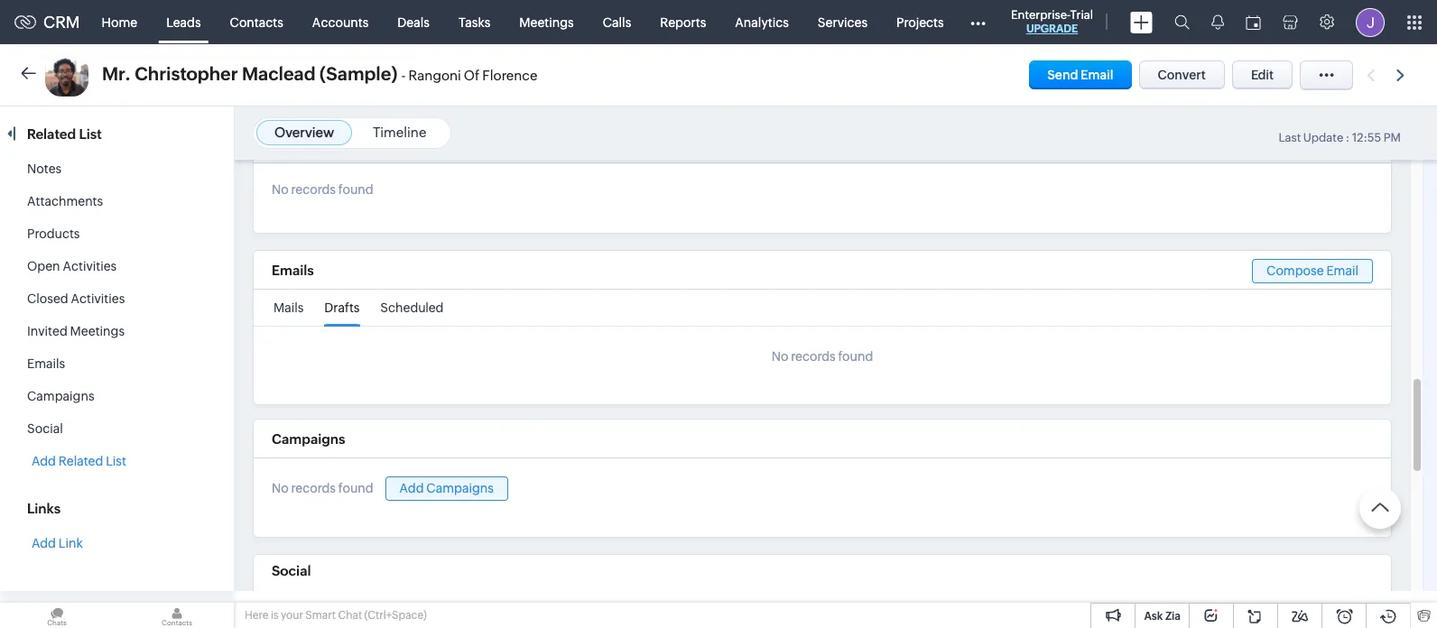 Task type: vqa. For each thing, say whether or not it's contained in the screenshot.
Send Email
yes



Task type: describe. For each thing, give the bounding box(es) containing it.
0 horizontal spatial emails
[[27, 357, 65, 371]]

your
[[281, 610, 303, 622]]

create menu element
[[1120, 0, 1164, 44]]

signals image
[[1212, 14, 1224, 30]]

florence
[[483, 68, 538, 83]]

related list
[[27, 126, 105, 142]]

2 vertical spatial no
[[272, 481, 289, 496]]

activities for closed activities
[[71, 292, 125, 306]]

rangoni
[[409, 68, 461, 83]]

home
[[102, 15, 137, 29]]

signals element
[[1201, 0, 1235, 44]]

notes link
[[27, 162, 62, 176]]

add link
[[32, 536, 83, 551]]

update
[[1304, 131, 1344, 144]]

here is your smart chat (ctrl+space)
[[245, 610, 427, 622]]

projects
[[897, 15, 944, 29]]

trial
[[1071, 8, 1094, 22]]

invited meetings link
[[27, 324, 125, 339]]

invited
[[27, 324, 68, 339]]

overview link
[[275, 125, 334, 140]]

1 vertical spatial list
[[106, 454, 126, 469]]

2 vertical spatial no records found
[[272, 481, 374, 496]]

closed activities link
[[27, 292, 125, 306]]

(ctrl+space)
[[364, 610, 427, 622]]

open
[[27, 259, 60, 274]]

closed activities
[[27, 292, 125, 306]]

social link
[[27, 422, 63, 436]]

1 vertical spatial records
[[791, 349, 836, 364]]

chats image
[[0, 603, 114, 628]]

reports
[[660, 15, 706, 29]]

link
[[59, 536, 83, 551]]

analytics link
[[721, 0, 804, 44]]

compose
[[1267, 263, 1324, 278]]

ask zia
[[1145, 610, 1181, 623]]

of
[[464, 68, 480, 83]]

mr. christopher maclead (sample) - rangoni of florence
[[102, 63, 538, 84]]

emails link
[[27, 357, 65, 371]]

last
[[1279, 131, 1301, 144]]

overview
[[275, 125, 334, 140]]

enterprise-trial upgrade
[[1011, 8, 1094, 35]]

open activities
[[27, 259, 117, 274]]

1 vertical spatial no records found
[[772, 349, 874, 364]]

zia
[[1166, 610, 1181, 623]]

send email button
[[1030, 61, 1132, 89]]

0 vertical spatial records
[[291, 182, 336, 197]]

email for compose email
[[1327, 263, 1359, 278]]

is
[[271, 610, 279, 622]]

tasks link
[[444, 0, 505, 44]]

closed
[[27, 292, 68, 306]]

calls
[[603, 15, 631, 29]]

meetings link
[[505, 0, 589, 44]]

send email
[[1048, 68, 1114, 82]]

calendar image
[[1246, 15, 1261, 29]]

0 vertical spatial social
[[27, 422, 63, 436]]

profile element
[[1345, 0, 1396, 44]]

compose email
[[1267, 263, 1359, 278]]

scheduled
[[380, 301, 444, 315]]

deals
[[398, 15, 430, 29]]

drafts
[[324, 301, 360, 315]]

convert
[[1158, 68, 1206, 82]]

products link
[[27, 227, 80, 241]]

add for add link
[[32, 536, 56, 551]]

attachments
[[27, 194, 103, 209]]

add for add related list
[[32, 454, 56, 469]]

edit
[[1251, 68, 1274, 82]]

projects link
[[882, 0, 959, 44]]

-
[[402, 68, 406, 83]]

contacts link
[[215, 0, 298, 44]]

deals link
[[383, 0, 444, 44]]

home link
[[87, 0, 152, 44]]

attachments link
[[27, 194, 103, 209]]

links
[[27, 501, 61, 517]]

maclead
[[242, 63, 316, 84]]

services
[[818, 15, 868, 29]]

1 vertical spatial related
[[59, 454, 103, 469]]

add for add campaigns
[[400, 481, 424, 495]]

timeline
[[373, 125, 427, 140]]

0 vertical spatial no records found
[[272, 182, 374, 197]]



Task type: locate. For each thing, give the bounding box(es) containing it.
convert button
[[1139, 61, 1225, 89]]

search element
[[1164, 0, 1201, 44]]

services link
[[804, 0, 882, 44]]

meetings down closed activities link
[[70, 324, 125, 339]]

add related list
[[32, 454, 126, 469]]

1 horizontal spatial emails
[[272, 263, 314, 278]]

social
[[27, 422, 63, 436], [272, 563, 311, 578]]

last update : 12:55 pm
[[1279, 131, 1401, 144]]

0 vertical spatial activities
[[63, 259, 117, 274]]

meetings
[[520, 15, 574, 29], [70, 324, 125, 339]]

0 vertical spatial found
[[338, 182, 374, 197]]

crm
[[43, 13, 80, 32]]

open activities link
[[27, 259, 117, 274]]

records
[[291, 182, 336, 197], [791, 349, 836, 364], [291, 481, 336, 496]]

1 vertical spatial emails
[[27, 357, 65, 371]]

add
[[32, 454, 56, 469], [400, 481, 424, 495], [32, 536, 56, 551]]

profile image
[[1356, 8, 1385, 37]]

2 horizontal spatial campaigns
[[427, 481, 494, 495]]

1 vertical spatial social
[[272, 563, 311, 578]]

social up your
[[272, 563, 311, 578]]

1 horizontal spatial social
[[272, 563, 311, 578]]

2 vertical spatial add
[[32, 536, 56, 551]]

send
[[1048, 68, 1079, 82]]

0 vertical spatial related
[[27, 126, 76, 142]]

activities up invited meetings in the left bottom of the page
[[71, 292, 125, 306]]

Other Modules field
[[959, 8, 997, 37]]

activities for open activities
[[63, 259, 117, 274]]

emails
[[272, 263, 314, 278], [27, 357, 65, 371]]

12:55
[[1353, 131, 1382, 144]]

products
[[27, 227, 80, 241]]

activities
[[63, 259, 117, 274], [71, 292, 125, 306]]

related
[[27, 126, 76, 142], [59, 454, 103, 469]]

1 horizontal spatial meetings
[[520, 15, 574, 29]]

1 vertical spatial email
[[1327, 263, 1359, 278]]

emails up mails
[[272, 263, 314, 278]]

2 vertical spatial found
[[338, 481, 374, 496]]

search image
[[1175, 14, 1190, 30]]

reports link
[[646, 0, 721, 44]]

0 vertical spatial campaigns
[[27, 389, 94, 404]]

leads link
[[152, 0, 215, 44]]

1 vertical spatial no
[[772, 349, 789, 364]]

0 vertical spatial add
[[32, 454, 56, 469]]

campaigns link
[[27, 389, 94, 404]]

related up notes
[[27, 126, 76, 142]]

accounts
[[312, 15, 369, 29]]

contacts
[[230, 15, 283, 29]]

campaigns inside add campaigns "link"
[[427, 481, 494, 495]]

0 vertical spatial meetings
[[520, 15, 574, 29]]

1 vertical spatial found
[[838, 349, 874, 364]]

add campaigns
[[400, 481, 494, 495]]

2 vertical spatial campaigns
[[427, 481, 494, 495]]

1 horizontal spatial list
[[106, 454, 126, 469]]

activities up closed activities link
[[63, 259, 117, 274]]

social down campaigns link
[[27, 422, 63, 436]]

calls link
[[589, 0, 646, 44]]

invited meetings
[[27, 324, 125, 339]]

no records found
[[272, 182, 374, 197], [772, 349, 874, 364], [272, 481, 374, 496]]

email
[[1081, 68, 1114, 82], [1327, 263, 1359, 278]]

notes
[[27, 162, 62, 176]]

crm link
[[14, 13, 80, 32]]

1 vertical spatial add
[[400, 481, 424, 495]]

previous record image
[[1367, 69, 1375, 81]]

(sample)
[[320, 63, 398, 84]]

chat
[[338, 610, 362, 622]]

leads
[[166, 15, 201, 29]]

related down social link
[[59, 454, 103, 469]]

next record image
[[1397, 69, 1409, 81]]

christopher
[[135, 63, 238, 84]]

ask
[[1145, 610, 1163, 623]]

enterprise-
[[1011, 8, 1071, 22]]

0 horizontal spatial list
[[79, 126, 102, 142]]

tasks
[[459, 15, 491, 29]]

emails down invited
[[27, 357, 65, 371]]

no
[[272, 182, 289, 197], [772, 349, 789, 364], [272, 481, 289, 496]]

1 vertical spatial campaigns
[[272, 431, 345, 447]]

edit button
[[1233, 61, 1293, 89]]

contacts image
[[120, 603, 234, 628]]

list
[[79, 126, 102, 142], [106, 454, 126, 469]]

meetings up florence
[[520, 15, 574, 29]]

2 vertical spatial records
[[291, 481, 336, 496]]

0 vertical spatial emails
[[272, 263, 314, 278]]

email for send email
[[1081, 68, 1114, 82]]

0 horizontal spatial campaigns
[[27, 389, 94, 404]]

0 horizontal spatial social
[[27, 422, 63, 436]]

email inside the 'send email' button
[[1081, 68, 1114, 82]]

:
[[1346, 131, 1350, 144]]

smart
[[306, 610, 336, 622]]

0 horizontal spatial email
[[1081, 68, 1114, 82]]

1 vertical spatial meetings
[[70, 324, 125, 339]]

0 vertical spatial email
[[1081, 68, 1114, 82]]

0 vertical spatial list
[[79, 126, 102, 142]]

1 horizontal spatial campaigns
[[272, 431, 345, 447]]

0 vertical spatial no
[[272, 182, 289, 197]]

mr.
[[102, 63, 131, 84]]

email right send
[[1081, 68, 1114, 82]]

email right compose
[[1327, 263, 1359, 278]]

add campaigns link
[[385, 477, 508, 501]]

upgrade
[[1027, 23, 1078, 35]]

accounts link
[[298, 0, 383, 44]]

here
[[245, 610, 269, 622]]

1 vertical spatial activities
[[71, 292, 125, 306]]

found
[[338, 182, 374, 197], [838, 349, 874, 364], [338, 481, 374, 496]]

analytics
[[735, 15, 789, 29]]

timeline link
[[373, 125, 427, 140]]

mails
[[274, 301, 304, 315]]

campaigns
[[27, 389, 94, 404], [272, 431, 345, 447], [427, 481, 494, 495]]

1 horizontal spatial email
[[1327, 263, 1359, 278]]

pm
[[1384, 131, 1401, 144]]

create menu image
[[1131, 11, 1153, 33]]

0 horizontal spatial meetings
[[70, 324, 125, 339]]

add inside "link"
[[400, 481, 424, 495]]



